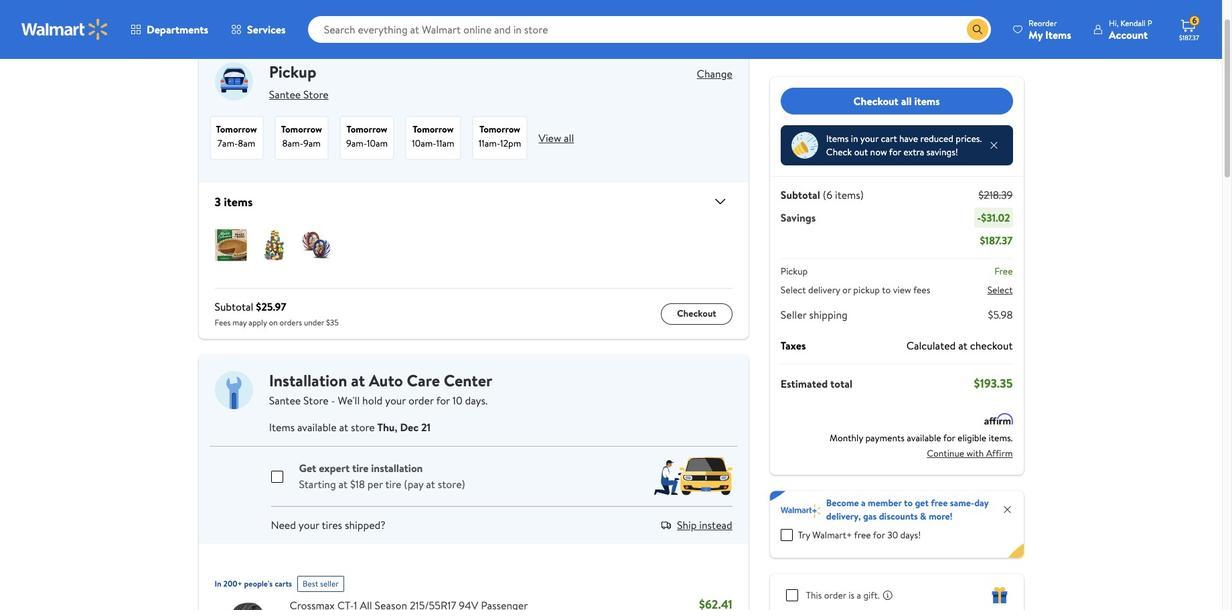 Task type: describe. For each thing, give the bounding box(es) containing it.
dec
[[400, 420, 419, 435]]

now
[[871, 145, 887, 159]]

-$31.02
[[977, 210, 1010, 225]]

10am
[[367, 137, 388, 150]]

tomorrow for 11am
[[413, 123, 454, 136]]

become a member to get free same-day delivery, gas discounts & more!
[[826, 496, 989, 523]]

&
[[920, 510, 927, 523]]

subtotal for subtotal (6 items)
[[781, 188, 820, 202]]

30
[[888, 529, 898, 542]]

fees
[[215, 317, 231, 328]]

free inside become a member to get free same-day delivery, gas discounts & more!
[[931, 496, 948, 510]]

at left checkout
[[959, 338, 968, 353]]

select for select delivery or pickup to view fees
[[781, 283, 806, 297]]

store inside 'button'
[[303, 87, 329, 102]]

more!
[[929, 510, 953, 523]]

account
[[1109, 27, 1148, 42]]

eligible
[[958, 431, 987, 445]]

select button
[[988, 283, 1013, 297]]

or
[[843, 283, 851, 297]]

1 vertical spatial pickup
[[781, 265, 808, 278]]

tomorrow for 10am
[[347, 123, 388, 136]]

view all
[[539, 130, 574, 145]]

sam's choice butter christmas cookies, 12 oz with addon services image
[[300, 229, 333, 261]]

get expert tire installation, starting at $18 per tire (pay at store), page will refresh upon selection element
[[271, 461, 465, 492]]

for inside items in your cart have reduced prices. check out now for extra savings!
[[889, 145, 902, 159]]

view
[[539, 130, 562, 145]]

0 horizontal spatial available
[[297, 420, 337, 435]]

departments
[[147, 22, 208, 37]]

$31.02
[[981, 210, 1010, 225]]

per
[[368, 477, 383, 492]]

delivery
[[809, 283, 840, 297]]

0 vertical spatial to
[[882, 283, 891, 297]]

to inside become a member to get free same-day delivery, gas discounts & more!
[[904, 496, 913, 510]]

ship instead button
[[677, 518, 733, 533]]

1 vertical spatial items
[[224, 193, 253, 210]]

6
[[1193, 15, 1197, 26]]

santee store
[[269, 87, 329, 102]]

cart
[[199, 7, 230, 30]]

reduced
[[921, 132, 954, 145]]

installation at auto care center santee store - we'll hold your order for 10 days.
[[269, 369, 493, 408]]

services
[[247, 22, 286, 37]]

a inside become a member to get free same-day delivery, gas discounts & more!
[[861, 496, 866, 510]]

with
[[967, 446, 984, 460]]

instead
[[700, 518, 733, 533]]

(6 for cart
[[233, 7, 247, 30]]

(6 for subtotal
[[823, 188, 833, 202]]

items for items available at store thu, dec 21
[[269, 420, 295, 435]]

8am-
[[282, 137, 303, 150]]

1 horizontal spatial -
[[977, 210, 981, 225]]

may
[[233, 317, 247, 328]]

checkout
[[970, 338, 1013, 353]]

none checkbox inside get expert tire installation, starting at $18 per tire (pay at store), page will refresh upon selection element
[[271, 462, 283, 474]]

all for view
[[564, 130, 574, 145]]

This order is a gift. checkbox
[[786, 589, 798, 602]]

3
[[215, 193, 221, 210]]

gifting image
[[992, 587, 1008, 604]]

subtotal for subtotal $25.97 fees may apply on orders under $35
[[215, 299, 253, 314]]

close walmart plus section image
[[1002, 504, 1013, 515]]

tomorrow 10am-11am
[[412, 123, 455, 150]]

- inside installation at auto care center santee store - we'll hold your order for 10 days.
[[331, 393, 335, 408]]

shipped?
[[345, 518, 386, 533]]

at inside installation at auto care center santee store - we'll hold your order for 10 days.
[[351, 369, 365, 392]]

is
[[849, 589, 855, 602]]

200+
[[223, 578, 242, 589]]

gift.
[[864, 589, 880, 602]]

kendall
[[1121, 17, 1146, 28]]

melissa & doug wooden building blocks set - 100 blocks in 4 colors and 9 shapes - fsc-certified materials with addon services image
[[258, 229, 290, 261]]

starting
[[299, 477, 336, 492]]

11am
[[436, 137, 455, 150]]

hi, kendall p account
[[1109, 17, 1153, 42]]

$5.98
[[988, 307, 1013, 322]]

walmart+
[[813, 529, 852, 542]]

carts
[[275, 578, 292, 589]]

discounts
[[879, 510, 918, 523]]

estimated total
[[781, 376, 853, 391]]

select for select button
[[988, 283, 1013, 297]]

$35
[[326, 317, 339, 328]]

change
[[697, 66, 733, 81]]

Search search field
[[308, 16, 991, 43]]

tomorrow for 12pm
[[480, 123, 521, 136]]

p
[[1148, 17, 1153, 28]]

this order is a gift.
[[806, 589, 880, 602]]

shipping
[[810, 307, 848, 322]]

store inside installation at auto care center santee store - we'll hold your order for 10 days.
[[303, 393, 329, 408]]

items) for subtotal (6 items)
[[835, 188, 864, 202]]

we'll
[[338, 393, 360, 408]]

checkout button
[[661, 303, 733, 325]]

free
[[995, 265, 1013, 278]]

tomorrow 9am-10am
[[346, 123, 388, 150]]

need
[[271, 518, 296, 533]]

have
[[900, 132, 918, 145]]

in
[[851, 132, 858, 145]]

checkout for checkout
[[677, 307, 717, 320]]

store)
[[438, 477, 465, 492]]

walmart plus image
[[781, 504, 821, 518]]

get expert tire installation starting at $18 per tire (pay at store)
[[299, 461, 465, 492]]

delivery,
[[826, 510, 861, 523]]

learn more about gifting image
[[883, 590, 893, 601]]

installation
[[371, 461, 423, 476]]

auto
[[369, 369, 403, 392]]

$25.97
[[256, 299, 286, 314]]

in 200+ people's carts alert
[[215, 571, 292, 592]]

for inside installation at auto care center santee store - we'll hold your order for 10 days.
[[436, 393, 450, 408]]

items for items in your cart have reduced prices. check out now for extra savings!
[[826, 132, 849, 145]]

9am
[[303, 137, 321, 150]]

items) for cart (6 items)
[[251, 7, 294, 30]]

total
[[831, 376, 853, 391]]

need your tires shipped?
[[271, 518, 386, 533]]

same-
[[950, 496, 975, 510]]

items inside "reorder my items"
[[1046, 27, 1072, 42]]



Task type: locate. For each thing, give the bounding box(es) containing it.
santee down installation
[[269, 393, 301, 408]]

all up "have"
[[901, 94, 912, 108]]

for right the now at the top
[[889, 145, 902, 159]]

your down auto
[[385, 393, 406, 408]]

items.
[[989, 431, 1013, 445]]

get
[[915, 496, 929, 510]]

1 store from the top
[[303, 87, 329, 102]]

11am-
[[479, 137, 500, 150]]

(6 right cart
[[233, 7, 247, 30]]

3 tomorrow from the left
[[347, 123, 388, 136]]

1 vertical spatial tire
[[385, 477, 402, 492]]

pickup up seller
[[781, 265, 808, 278]]

marie callender's pumpkin pie, 36 oz (frozen) with addon services image
[[215, 229, 247, 261]]

5 tomorrow from the left
[[480, 123, 521, 136]]

1 horizontal spatial tire
[[385, 477, 402, 492]]

1 vertical spatial order
[[824, 589, 847, 602]]

1 vertical spatial checkout
[[677, 307, 717, 320]]

available up get
[[297, 420, 337, 435]]

1 vertical spatial items
[[826, 132, 849, 145]]

Walmart Site-Wide search field
[[308, 16, 991, 43]]

$187.37 down $31.02 at the top right
[[980, 233, 1013, 248]]

(6 down check
[[823, 188, 833, 202]]

departments button
[[119, 13, 220, 46]]

None checkbox
[[271, 462, 283, 474]]

1 vertical spatial (6
[[823, 188, 833, 202]]

for inside "banner"
[[873, 529, 885, 542]]

reorder my items
[[1029, 17, 1072, 42]]

10
[[453, 393, 463, 408]]

0 horizontal spatial (6
[[233, 7, 247, 30]]

banner containing become a member to get free same-day delivery, gas discounts & more!
[[770, 491, 1024, 558]]

1 horizontal spatial (6
[[823, 188, 833, 202]]

free down gas
[[854, 529, 871, 542]]

subtotal up may
[[215, 299, 253, 314]]

affirm
[[987, 446, 1013, 460]]

items up the reduced
[[915, 94, 940, 108]]

continue with affirm link
[[927, 443, 1013, 464]]

days.
[[465, 393, 488, 408]]

1 vertical spatial santee
[[269, 393, 301, 408]]

0 vertical spatial free
[[931, 496, 948, 510]]

people's
[[244, 578, 273, 589]]

2 store from the top
[[303, 393, 329, 408]]

at left store
[[339, 420, 348, 435]]

reorder
[[1029, 17, 1057, 28]]

subtotal inside subtotal $25.97 fees may apply on orders under $35
[[215, 299, 253, 314]]

all for checkout
[[901, 94, 912, 108]]

0 vertical spatial a
[[861, 496, 866, 510]]

reduced price image
[[792, 132, 818, 159]]

9am-
[[346, 137, 367, 150]]

affirm image
[[985, 413, 1013, 425]]

items) right cart
[[251, 7, 294, 30]]

1 select from the left
[[781, 283, 806, 297]]

items left in
[[826, 132, 849, 145]]

checkout for checkout all items
[[854, 94, 899, 108]]

1 tomorrow from the left
[[216, 123, 257, 136]]

0 horizontal spatial subtotal
[[215, 299, 253, 314]]

available up continue
[[907, 431, 942, 445]]

tire up $18
[[352, 461, 369, 476]]

1 vertical spatial -
[[331, 393, 335, 408]]

0 horizontal spatial your
[[299, 518, 319, 533]]

0 vertical spatial order
[[409, 393, 434, 408]]

on
[[269, 317, 278, 328]]

at right (pay
[[426, 477, 435, 492]]

1 vertical spatial to
[[904, 496, 913, 510]]

pickup
[[854, 283, 880, 297]]

1 horizontal spatial available
[[907, 431, 942, 445]]

2 horizontal spatial your
[[861, 132, 879, 145]]

2 horizontal spatial items
[[1046, 27, 1072, 42]]

items right my
[[1046, 27, 1072, 42]]

all
[[901, 94, 912, 108], [564, 130, 574, 145]]

expert
[[319, 461, 350, 476]]

0 horizontal spatial items
[[224, 193, 253, 210]]

2 santee from the top
[[269, 393, 301, 408]]

1 horizontal spatial pickup
[[781, 265, 808, 278]]

items) down check
[[835, 188, 864, 202]]

0 horizontal spatial items
[[269, 420, 295, 435]]

store up tomorrow 8am-9am
[[303, 87, 329, 102]]

0 vertical spatial your
[[861, 132, 879, 145]]

view all button
[[539, 130, 574, 145]]

order inside installation at auto care center santee store - we'll hold your order for 10 days.
[[409, 393, 434, 408]]

for up continue
[[944, 431, 956, 445]]

1 horizontal spatial checkout
[[854, 94, 899, 108]]

walmart image
[[21, 19, 109, 40]]

select
[[781, 283, 806, 297], [988, 283, 1013, 297]]

crossmax ct-1 all season 215/55r17 94v passenger tire, with add-on services, $62.41/ea, 1 in cart image
[[215, 598, 279, 610]]

1 horizontal spatial your
[[385, 393, 406, 408]]

0 vertical spatial items)
[[251, 7, 294, 30]]

0 horizontal spatial -
[[331, 393, 335, 408]]

calculated
[[907, 338, 956, 353]]

order
[[409, 393, 434, 408], [824, 589, 847, 602]]

tomorrow for 8am
[[216, 123, 257, 136]]

at up "we'll"
[[351, 369, 365, 392]]

3 items
[[215, 193, 253, 210]]

best seller alert
[[297, 571, 344, 592]]

0 horizontal spatial $187.37
[[980, 233, 1013, 248]]

items right 3
[[224, 193, 253, 210]]

0 vertical spatial items
[[1046, 27, 1072, 42]]

tomorrow for 9am
[[281, 123, 322, 136]]

your inside installation at auto care center santee store - we'll hold your order for 10 days.
[[385, 393, 406, 408]]

banner
[[770, 491, 1024, 558]]

1 vertical spatial store
[[303, 393, 329, 408]]

tomorrow 7am-8am
[[216, 123, 257, 150]]

tomorrow inside tomorrow 9am-10am
[[347, 123, 388, 136]]

for inside monthly payments available for eligible items. continue with affirm
[[944, 431, 956, 445]]

1 horizontal spatial items)
[[835, 188, 864, 202]]

select delivery or pickup to view fees
[[781, 283, 931, 297]]

all right view in the left top of the page
[[564, 130, 574, 145]]

for left 30
[[873, 529, 885, 542]]

my
[[1029, 27, 1043, 42]]

your right in
[[861, 132, 879, 145]]

1 horizontal spatial order
[[824, 589, 847, 602]]

0 horizontal spatial pickup
[[269, 60, 316, 83]]

Try Walmart+ free for 30 days! checkbox
[[781, 529, 793, 541]]

free right get
[[931, 496, 948, 510]]

0 horizontal spatial checkout
[[677, 307, 717, 320]]

a right is
[[857, 589, 862, 602]]

seller
[[781, 307, 807, 322]]

thu,
[[378, 420, 398, 435]]

search icon image
[[973, 24, 983, 35]]

monthly
[[830, 431, 864, 445]]

0 horizontal spatial order
[[409, 393, 434, 408]]

checkout inside checkout button
[[677, 307, 717, 320]]

tomorrow
[[216, 123, 257, 136], [281, 123, 322, 136], [347, 123, 388, 136], [413, 123, 454, 136], [480, 123, 521, 136]]

1 horizontal spatial to
[[904, 496, 913, 510]]

checkout all items
[[854, 94, 940, 108]]

subtotal (6 items)
[[781, 188, 864, 202]]

at left $18
[[339, 477, 348, 492]]

a right become
[[861, 496, 866, 510]]

1 santee from the top
[[269, 87, 301, 102]]

at
[[959, 338, 968, 353], [351, 369, 365, 392], [339, 420, 348, 435], [339, 477, 348, 492], [426, 477, 435, 492]]

(pay
[[404, 477, 424, 492]]

monthly payments available for eligible items. continue with affirm
[[830, 431, 1013, 460]]

- down $218.39
[[977, 210, 981, 225]]

-
[[977, 210, 981, 225], [331, 393, 335, 408]]

1 horizontal spatial select
[[988, 283, 1013, 297]]

0 vertical spatial santee
[[269, 87, 301, 102]]

tires
[[322, 518, 342, 533]]

ship
[[677, 518, 697, 533]]

try walmart+ free for 30 days!
[[798, 529, 921, 542]]

tomorrow inside tomorrow 10am-11am
[[413, 123, 454, 136]]

items in your cart have reduced prices. check out now for extra savings!
[[826, 132, 982, 159]]

to left view
[[882, 283, 891, 297]]

21
[[421, 420, 431, 435]]

care
[[407, 369, 440, 392]]

in 200+ people's carts
[[215, 578, 292, 589]]

tomorrow inside tomorrow 11am-12pm
[[480, 123, 521, 136]]

1 horizontal spatial subtotal
[[781, 188, 820, 202]]

hold
[[362, 393, 383, 408]]

select up seller
[[781, 283, 806, 297]]

under
[[304, 317, 324, 328]]

available inside monthly payments available for eligible items. continue with affirm
[[907, 431, 942, 445]]

pickup up the santee store
[[269, 60, 316, 83]]

- left "we'll"
[[331, 393, 335, 408]]

0 horizontal spatial all
[[564, 130, 574, 145]]

0 vertical spatial all
[[901, 94, 912, 108]]

1 vertical spatial all
[[564, 130, 574, 145]]

fees
[[914, 283, 931, 297]]

0 vertical spatial (6
[[233, 7, 247, 30]]

free
[[931, 496, 948, 510], [854, 529, 871, 542]]

1 horizontal spatial items
[[915, 94, 940, 108]]

tomorrow up 7am-
[[216, 123, 257, 136]]

santee inside installation at auto care center santee store - we'll hold your order for 10 days.
[[269, 393, 301, 408]]

4 tomorrow from the left
[[413, 123, 454, 136]]

your inside items in your cart have reduced prices. check out now for extra savings!
[[861, 132, 879, 145]]

items inside button
[[915, 94, 940, 108]]

0 vertical spatial tire
[[352, 461, 369, 476]]

checkout all items button
[[781, 88, 1013, 115]]

tomorrow up 10am-
[[413, 123, 454, 136]]

$218.39
[[979, 188, 1013, 202]]

0 vertical spatial -
[[977, 210, 981, 225]]

store down installation
[[303, 393, 329, 408]]

close nudge image
[[989, 140, 1000, 151]]

items
[[915, 94, 940, 108], [224, 193, 253, 210]]

out
[[855, 145, 868, 159]]

prices.
[[956, 132, 982, 145]]

$187.37
[[1180, 33, 1200, 42], [980, 233, 1013, 248]]

0 vertical spatial store
[[303, 87, 329, 102]]

2 vertical spatial items
[[269, 420, 295, 435]]

0 vertical spatial checkout
[[854, 94, 899, 108]]

calculated at checkout
[[907, 338, 1013, 353]]

1 vertical spatial a
[[857, 589, 862, 602]]

$193.35
[[974, 375, 1013, 392]]

santee up tomorrow 8am-9am
[[269, 87, 301, 102]]

for left 10
[[436, 393, 450, 408]]

1 horizontal spatial items
[[826, 132, 849, 145]]

to left get
[[904, 496, 913, 510]]

tire down "installation"
[[385, 477, 402, 492]]

your left tires
[[299, 518, 319, 533]]

1 vertical spatial free
[[854, 529, 871, 542]]

items inside items in your cart have reduced prices. check out now for extra savings!
[[826, 132, 849, 145]]

all inside button
[[901, 94, 912, 108]]

$187.37 down 6
[[1180, 33, 1200, 42]]

order down 'care'
[[409, 393, 434, 408]]

0 horizontal spatial tire
[[352, 461, 369, 476]]

0 horizontal spatial free
[[854, 529, 871, 542]]

1 horizontal spatial free
[[931, 496, 948, 510]]

cart (6 items)
[[199, 7, 294, 30]]

extra
[[904, 145, 925, 159]]

1 vertical spatial $187.37
[[980, 233, 1013, 248]]

estimated
[[781, 376, 828, 391]]

change button
[[697, 66, 733, 81]]

1 vertical spatial items)
[[835, 188, 864, 202]]

subtotal up savings
[[781, 188, 820, 202]]

0 vertical spatial subtotal
[[781, 188, 820, 202]]

check
[[826, 145, 852, 159]]

order left is
[[824, 589, 847, 602]]

continue
[[927, 446, 965, 460]]

6 $187.37
[[1180, 15, 1200, 42]]

2 tomorrow from the left
[[281, 123, 322, 136]]

select down free
[[988, 283, 1013, 297]]

0 horizontal spatial select
[[781, 283, 806, 297]]

2 select from the left
[[988, 283, 1013, 297]]

in
[[215, 578, 221, 589]]

try
[[798, 529, 810, 542]]

tomorrow up 11am-
[[480, 123, 521, 136]]

0 horizontal spatial to
[[882, 283, 891, 297]]

checkout inside button
[[854, 94, 899, 108]]

1 vertical spatial your
[[385, 393, 406, 408]]

2 vertical spatial your
[[299, 518, 319, 533]]

santee store button
[[269, 84, 329, 105]]

fulfillment logo image
[[215, 371, 253, 409]]

santee inside 'button'
[[269, 87, 301, 102]]

available
[[297, 420, 337, 435], [907, 431, 942, 445]]

0 horizontal spatial items)
[[251, 7, 294, 30]]

items down installation
[[269, 420, 295, 435]]

1 horizontal spatial all
[[901, 94, 912, 108]]

view all items image
[[707, 194, 729, 210]]

apply
[[249, 317, 267, 328]]

0 vertical spatial $187.37
[[1180, 33, 1200, 42]]

1 horizontal spatial $187.37
[[1180, 33, 1200, 42]]

view
[[893, 283, 912, 297]]

0 vertical spatial pickup
[[269, 60, 316, 83]]

store
[[351, 420, 375, 435]]

tomorrow up 10am
[[347, 123, 388, 136]]

member
[[868, 496, 902, 510]]

tomorrow up 8am-
[[281, 123, 322, 136]]

your
[[861, 132, 879, 145], [385, 393, 406, 408], [299, 518, 319, 533]]

0 vertical spatial items
[[915, 94, 940, 108]]

1 vertical spatial subtotal
[[215, 299, 253, 314]]



Task type: vqa. For each thing, say whether or not it's contained in the screenshot.


